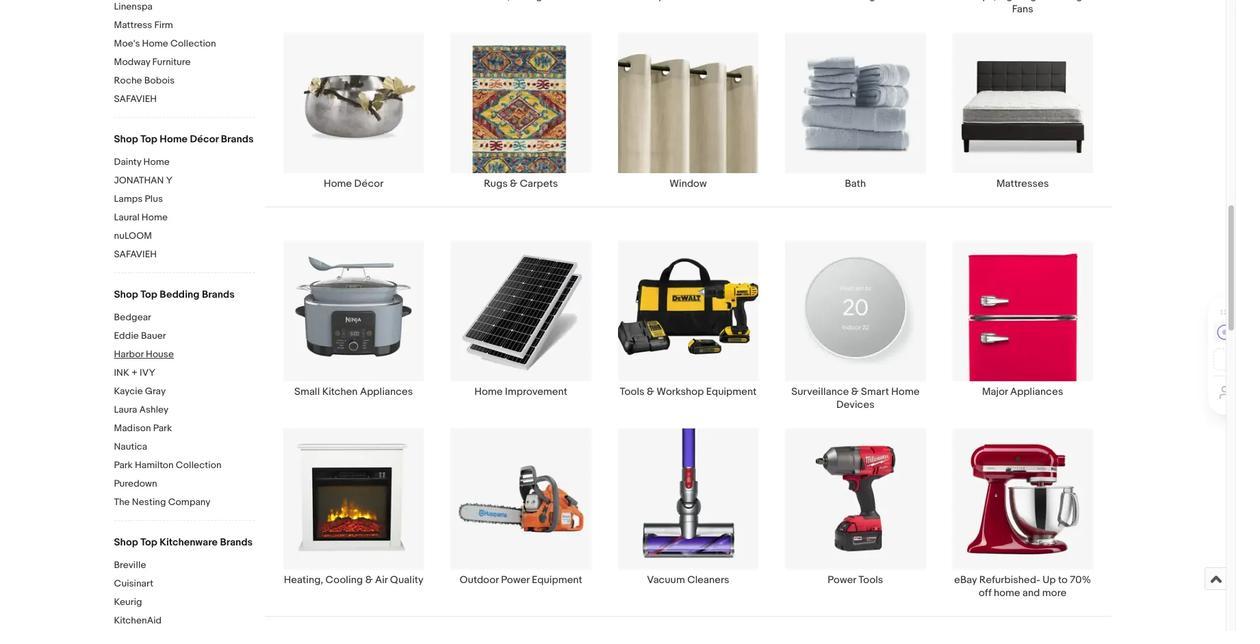 Task type: vqa. For each thing, say whether or not it's contained in the screenshot.
nuLOOM LINK
yes



Task type: describe. For each thing, give the bounding box(es) containing it.
home décor link
[[270, 32, 438, 190]]

0 vertical spatial brands
[[221, 133, 254, 146]]

rugs & carpets
[[484, 177, 558, 190]]

& for surveillance & smart home devices
[[852, 386, 859, 399]]

bath link
[[772, 32, 940, 190]]

outdoor power equipment link
[[438, 428, 605, 600]]

shop top home décor brands
[[114, 133, 254, 146]]

off
[[979, 587, 992, 600]]

small kitchen appliances link
[[270, 240, 438, 412]]

power tools
[[828, 574, 884, 587]]

shop for shop top kitchenware brands
[[114, 536, 138, 549]]

power tools link
[[772, 428, 940, 600]]

fans
[[1013, 3, 1034, 16]]

dainty
[[114, 156, 141, 168]]

eddie bauer link
[[114, 330, 254, 343]]

breville cuisinart keurig kitchenaid
[[114, 560, 162, 627]]

1 vertical spatial equipment
[[532, 574, 583, 587]]

park hamilton collection link
[[114, 460, 254, 473]]

gray
[[145, 386, 166, 397]]

safavieh link for safavieh
[[114, 249, 254, 262]]

surveillance & smart home devices
[[792, 386, 920, 412]]

keurig
[[114, 596, 142, 608]]

the nesting company link
[[114, 497, 254, 510]]

shop for shop top bedding brands
[[114, 288, 138, 301]]

kaycie gray link
[[114, 386, 254, 399]]

tools inside 'link'
[[859, 574, 884, 587]]

keurig link
[[114, 596, 254, 610]]

jonathan
[[114, 175, 164, 186]]

nesting
[[132, 497, 166, 508]]

heating, cooling & air quality link
[[270, 428, 438, 600]]

mattress firm link
[[114, 19, 254, 32]]

& for rugs & carpets
[[510, 177, 518, 190]]

puredown link
[[114, 478, 254, 491]]

1 horizontal spatial equipment
[[707, 386, 757, 399]]

y
[[166, 175, 173, 186]]

breville
[[114, 560, 146, 571]]

kitchenaid
[[114, 615, 162, 627]]

plus
[[145, 193, 163, 205]]

bedding
[[160, 288, 200, 301]]

kaycie
[[114, 386, 143, 397]]

ebay refurbished- up to 70% off home and more
[[955, 574, 1092, 600]]

home improvement
[[475, 386, 568, 399]]

surveillance & smart home devices link
[[772, 240, 940, 412]]

window
[[670, 177, 707, 190]]

bedgear
[[114, 312, 151, 323]]

outdoor power equipment
[[460, 574, 583, 587]]

brands for shop top bedding brands
[[202, 288, 235, 301]]

laura ashley link
[[114, 404, 254, 417]]

nuloom
[[114, 230, 152, 242]]

1 vertical spatial park
[[114, 460, 133, 471]]

small kitchen appliances
[[294, 386, 413, 399]]

& inside lamps, lighting & ceiling fans
[[1039, 0, 1047, 3]]

madison park link
[[114, 423, 254, 436]]

collection inside bedgear eddie bauer harbor house ink + ivy kaycie gray laura ashley madison park nautica park hamilton collection puredown the nesting company
[[176, 460, 222, 471]]

eddie
[[114, 330, 139, 342]]

firm
[[154, 19, 173, 31]]

the
[[114, 497, 130, 508]]

lamps,
[[964, 0, 997, 3]]

kitchenaid link
[[114, 615, 254, 628]]

carpets
[[520, 177, 558, 190]]

heating, cooling & air quality
[[284, 574, 424, 587]]

ebay refurbished- up to 70% off home and more link
[[940, 428, 1107, 600]]

rugs & carpets link
[[438, 32, 605, 190]]

home inside surveillance & smart home devices
[[892, 386, 920, 399]]

top for home
[[140, 133, 158, 146]]

0 vertical spatial tools
[[620, 386, 645, 399]]

bedgear eddie bauer harbor house ink + ivy kaycie gray laura ashley madison park nautica park hamilton collection puredown the nesting company
[[114, 312, 222, 508]]

0 vertical spatial décor
[[190, 133, 219, 146]]

brands for shop top kitchenware brands
[[220, 536, 253, 549]]

70%
[[1071, 574, 1092, 587]]

safavieh link for bobois
[[114, 93, 254, 106]]

1 horizontal spatial décor
[[354, 177, 384, 190]]

madison
[[114, 423, 151, 434]]

outdoor
[[460, 574, 499, 587]]

modway furniture link
[[114, 56, 254, 69]]

quality
[[390, 574, 424, 587]]

furniture
[[152, 56, 191, 68]]

& left air
[[365, 574, 373, 587]]

modway
[[114, 56, 150, 68]]

roche bobois link
[[114, 75, 254, 88]]

mattress
[[114, 19, 152, 31]]

appliances inside small kitchen appliances 'link'
[[360, 386, 413, 399]]

top for bedding
[[140, 288, 158, 301]]

collection inside linenspa mattress firm moe's home collection modway furniture roche bobois safavieh
[[171, 38, 216, 49]]



Task type: locate. For each thing, give the bounding box(es) containing it.
brands up dainty home link on the left of the page
[[221, 133, 254, 146]]

2 power from the left
[[828, 574, 857, 587]]

1 horizontal spatial appliances
[[1011, 386, 1064, 399]]

0 vertical spatial collection
[[171, 38, 216, 49]]

2 safavieh from the top
[[114, 249, 157, 260]]

tools
[[620, 386, 645, 399], [859, 574, 884, 587]]

refurbished-
[[980, 574, 1041, 587]]

1 appliances from the left
[[360, 386, 413, 399]]

2 vertical spatial brands
[[220, 536, 253, 549]]

safavieh down roche
[[114, 93, 157, 105]]

0 horizontal spatial park
[[114, 460, 133, 471]]

dainty home jonathan y lamps plus laural home nuloom safavieh
[[114, 156, 173, 260]]

top up bedgear
[[140, 288, 158, 301]]

smart
[[862, 386, 890, 399]]

safavieh inside linenspa mattress firm moe's home collection modway furniture roche bobois safavieh
[[114, 93, 157, 105]]

appliances
[[360, 386, 413, 399], [1011, 386, 1064, 399]]

1 shop from the top
[[114, 133, 138, 146]]

hamilton
[[135, 460, 174, 471]]

1 horizontal spatial power
[[828, 574, 857, 587]]

0 horizontal spatial tools
[[620, 386, 645, 399]]

0 vertical spatial equipment
[[707, 386, 757, 399]]

appliances inside major appliances link
[[1011, 386, 1064, 399]]

laura
[[114, 404, 137, 416]]

top
[[140, 133, 158, 146], [140, 288, 158, 301], [140, 536, 158, 549]]

ebay
[[955, 574, 978, 587]]

3 shop from the top
[[114, 536, 138, 549]]

safavieh down the nuloom
[[114, 249, 157, 260]]

0 vertical spatial shop
[[114, 133, 138, 146]]

air
[[375, 574, 388, 587]]

cleaners
[[688, 574, 730, 587]]

more
[[1043, 587, 1067, 600]]

& inside surveillance & smart home devices
[[852, 386, 859, 399]]

and
[[1023, 587, 1041, 600]]

2 top from the top
[[140, 288, 158, 301]]

up
[[1043, 574, 1057, 587]]

linenspa link
[[114, 1, 254, 14]]

harbor
[[114, 349, 144, 360]]

collection down mattress firm link on the top
[[171, 38, 216, 49]]

brands right bedding
[[202, 288, 235, 301]]

home inside linenspa mattress firm moe's home collection modway furniture roche bobois safavieh
[[142, 38, 168, 49]]

1 vertical spatial safavieh
[[114, 249, 157, 260]]

& for tools & workshop equipment
[[647, 386, 655, 399]]

laural home link
[[114, 212, 254, 225]]

safavieh link
[[114, 93, 254, 106], [114, 249, 254, 262]]

collection
[[171, 38, 216, 49], [176, 460, 222, 471]]

laural
[[114, 212, 140, 223]]

cuisinart link
[[114, 578, 254, 591]]

1 vertical spatial brands
[[202, 288, 235, 301]]

linenspa mattress firm moe's home collection modway furniture roche bobois safavieh
[[114, 1, 216, 105]]

bedgear link
[[114, 312, 254, 325]]

harbor house link
[[114, 349, 254, 362]]

nautica
[[114, 441, 147, 453]]

ceiling
[[1049, 0, 1083, 3]]

& left smart
[[852, 386, 859, 399]]

equipment
[[707, 386, 757, 399], [532, 574, 583, 587]]

shop up bedgear
[[114, 288, 138, 301]]

2 appliances from the left
[[1011, 386, 1064, 399]]

0 horizontal spatial equipment
[[532, 574, 583, 587]]

shop up dainty
[[114, 133, 138, 146]]

safavieh inside dainty home jonathan y lamps plus laural home nuloom safavieh
[[114, 249, 157, 260]]

cuisinart
[[114, 578, 154, 590]]

1 vertical spatial collection
[[176, 460, 222, 471]]

0 vertical spatial park
[[153, 423, 172, 434]]

jonathan y link
[[114, 175, 254, 188]]

tools & workshop equipment link
[[605, 240, 772, 412]]

park down ashley at the left
[[153, 423, 172, 434]]

1 safavieh link from the top
[[114, 93, 254, 106]]

home improvement link
[[438, 240, 605, 412]]

1 horizontal spatial tools
[[859, 574, 884, 587]]

appliances right kitchen
[[360, 386, 413, 399]]

lamps, lighting & ceiling fans link
[[940, 0, 1107, 16]]

1 power from the left
[[501, 574, 530, 587]]

top for kitchenware
[[140, 536, 158, 549]]

2 vertical spatial top
[[140, 536, 158, 549]]

2 safavieh link from the top
[[114, 249, 254, 262]]

power inside outdoor power equipment link
[[501, 574, 530, 587]]

small
[[294, 386, 320, 399]]

lamps
[[114, 193, 143, 205]]

improvement
[[505, 386, 568, 399]]

dainty home link
[[114, 156, 254, 169]]

nautica link
[[114, 441, 254, 454]]

ashley
[[139, 404, 169, 416]]

vacuum cleaners
[[647, 574, 730, 587]]

1 vertical spatial shop
[[114, 288, 138, 301]]

tools & workshop equipment
[[620, 386, 757, 399]]

window link
[[605, 32, 772, 190]]

safavieh link down 'roche bobois' link
[[114, 93, 254, 106]]

nuloom link
[[114, 230, 254, 243]]

shop top bedding brands
[[114, 288, 235, 301]]

shop up breville
[[114, 536, 138, 549]]

& left 'workshop'
[[647, 386, 655, 399]]

safavieh link down nuloom link on the left of the page
[[114, 249, 254, 262]]

home décor
[[324, 177, 384, 190]]

heating,
[[284, 574, 323, 587]]

lighting
[[999, 0, 1037, 3]]

to
[[1059, 574, 1068, 587]]

0 horizontal spatial power
[[501, 574, 530, 587]]

bobois
[[144, 75, 175, 86]]

1 vertical spatial tools
[[859, 574, 884, 587]]

1 safavieh from the top
[[114, 93, 157, 105]]

0 horizontal spatial appliances
[[360, 386, 413, 399]]

bauer
[[141, 330, 166, 342]]

collection down nautica link
[[176, 460, 222, 471]]

& right rugs
[[510, 177, 518, 190]]

1 top from the top
[[140, 133, 158, 146]]

appliances right major
[[1011, 386, 1064, 399]]

2 shop from the top
[[114, 288, 138, 301]]

top up dainty
[[140, 133, 158, 146]]

0 vertical spatial safavieh link
[[114, 93, 254, 106]]

vacuum
[[647, 574, 685, 587]]

mattresses
[[997, 177, 1050, 190]]

power inside power tools 'link'
[[828, 574, 857, 587]]

shop for shop top home décor brands
[[114, 133, 138, 146]]

2 vertical spatial shop
[[114, 536, 138, 549]]

home
[[994, 587, 1021, 600]]

workshop
[[657, 386, 704, 399]]

puredown
[[114, 478, 157, 490]]

& right fans
[[1039, 0, 1047, 3]]

1 vertical spatial top
[[140, 288, 158, 301]]

top up breville
[[140, 536, 158, 549]]

shop top kitchenware brands
[[114, 536, 253, 549]]

1 vertical spatial safavieh link
[[114, 249, 254, 262]]

moe's home collection link
[[114, 38, 254, 51]]

major
[[983, 386, 1009, 399]]

+
[[131, 367, 138, 379]]

1 horizontal spatial park
[[153, 423, 172, 434]]

rugs
[[484, 177, 508, 190]]

brands right kitchenware
[[220, 536, 253, 549]]

0 horizontal spatial décor
[[190, 133, 219, 146]]

major appliances
[[983, 386, 1064, 399]]

3 top from the top
[[140, 536, 158, 549]]

kitchen
[[322, 386, 358, 399]]

ivy
[[140, 367, 156, 379]]

vacuum cleaners link
[[605, 428, 772, 600]]

surveillance
[[792, 386, 849, 399]]

0 vertical spatial safavieh
[[114, 93, 157, 105]]

park down nautica
[[114, 460, 133, 471]]

0 vertical spatial top
[[140, 133, 158, 146]]

safavieh
[[114, 93, 157, 105], [114, 249, 157, 260]]

1 vertical spatial décor
[[354, 177, 384, 190]]



